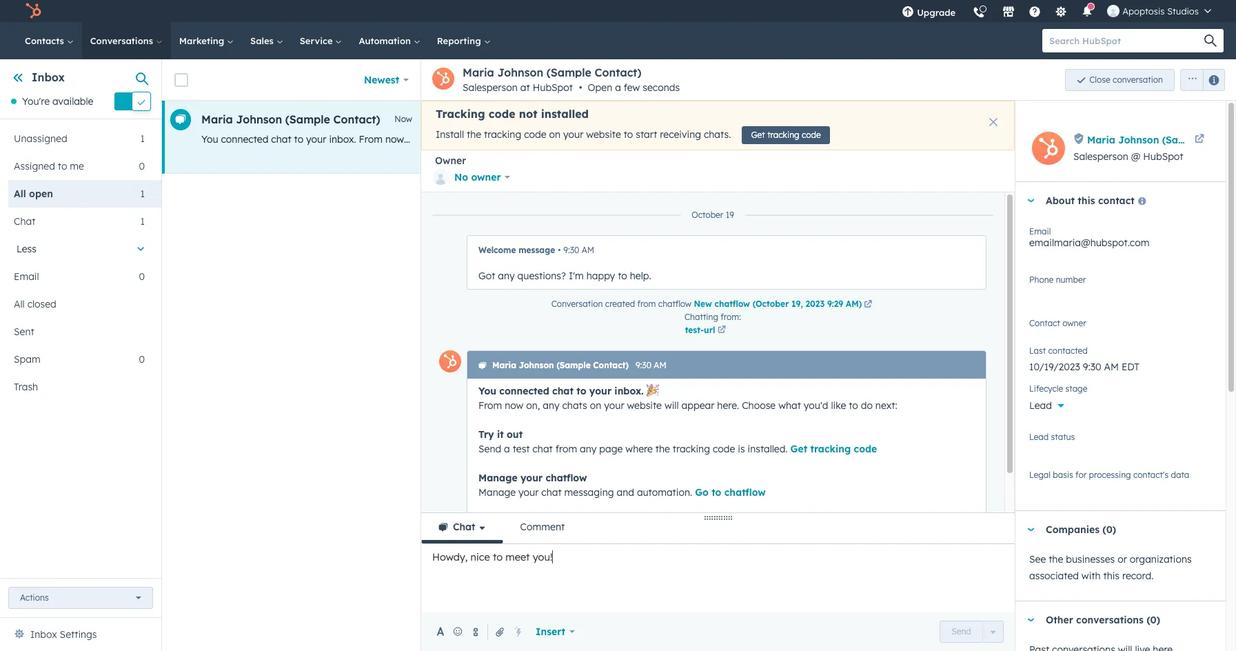 Task type: vqa. For each thing, say whether or not it's contained in the screenshot.
website
yes



Task type: locate. For each thing, give the bounding box(es) containing it.
chatting from:
[[685, 312, 741, 322]]

contact) for maria johnson (sample contact) 9:30 am
[[593, 360, 629, 370]]

2 manage from the top
[[479, 486, 516, 499]]

you'd right start
[[685, 133, 709, 146]]

1 vertical spatial send
[[479, 443, 502, 455]]

1 vertical spatial a
[[849, 133, 855, 146]]

1 vertical spatial get
[[791, 443, 808, 455]]

salesperson up 'tracking code not installed'
[[463, 81, 518, 94]]

no down owner
[[455, 171, 468, 183]]

test inside row
[[858, 133, 875, 146]]

0 vertical spatial all
[[14, 188, 26, 200]]

9:29
[[828, 299, 844, 309]]

inbox. left 🎉
[[615, 385, 644, 397]]

inbox. inside you connected chat to your inbox. 🎉 from now on, any chats on your website will appear here. choose what you'd like to do next:
[[615, 385, 644, 397]]

calling icon image
[[973, 7, 986, 19]]

about
[[638, 617, 665, 629]]

lead button
[[1030, 392, 1213, 415]]

help image
[[1029, 6, 1042, 19]]

1 vertical spatial this
[[1104, 570, 1120, 582]]

next: right chats.
[[756, 133, 778, 146]]

conversation
[[552, 299, 603, 309]]

no owner button up "last contacted" text field
[[1030, 316, 1213, 339]]

chatflow up messaging
[[546, 472, 587, 484]]

1 horizontal spatial from
[[479, 399, 502, 412]]

maria inside row
[[201, 112, 233, 126]]

what up installed.
[[779, 399, 801, 412]]

marketplaces image
[[1003, 6, 1015, 19]]

1 horizontal spatial like
[[831, 399, 846, 412]]

0 vertical spatial now
[[385, 133, 404, 146]]

0 vertical spatial email
[[1030, 226, 1051, 237]]

contact) left now
[[334, 112, 380, 126]]

now inside row
[[385, 133, 404, 146]]

0 vertical spatial hubspot
[[533, 81, 573, 94]]

apoptosis studios
[[1123, 6, 1199, 17]]

1 vertical spatial from
[[479, 399, 502, 412]]

1 horizontal spatial chats
[[562, 399, 588, 412]]

1 horizontal spatial you'd
[[804, 399, 829, 412]]

1 all from the top
[[14, 188, 26, 200]]

connected inside row
[[221, 133, 269, 146]]

you'd up get tracking code link
[[804, 399, 829, 412]]

lifecycle
[[1030, 383, 1064, 394]]

lead left status
[[1030, 432, 1049, 442]]

is left installed.
[[738, 443, 745, 455]]

about
[[1046, 195, 1075, 207]]

menu
[[894, 0, 1220, 27]]

to left start
[[624, 128, 633, 141]]

1 1 from the top
[[140, 133, 145, 145]]

2 horizontal spatial a
[[849, 133, 855, 146]]

1 vertical spatial salesperson
[[1074, 150, 1129, 163]]

appear down installed
[[562, 133, 595, 146]]

2 all from the top
[[14, 298, 25, 311]]

the for install the tracking code on your website to start receiving chats.
[[467, 128, 482, 141]]

am up 🎉
[[654, 360, 667, 370]]

salesperson down ins
[[1074, 150, 1129, 163]]

0 horizontal spatial it
[[497, 428, 504, 441]]

2 vertical spatial a
[[504, 443, 510, 455]]

businesses
[[1066, 553, 1115, 566]]

0 horizontal spatial (0)
[[1103, 524, 1117, 536]]

0 horizontal spatial will
[[545, 133, 560, 146]]

try
[[781, 133, 795, 146], [479, 428, 494, 441]]

new chatflow (october 19, 2023 9:29 am)
[[694, 299, 862, 309]]

will up try it out send a test chat from any page where the tracking code is installed. get tracking code
[[665, 399, 679, 412]]

website down not at the top
[[508, 133, 543, 146]]

caret image inside companies (0) dropdown button
[[1027, 528, 1035, 532]]

conversation
[[1113, 74, 1164, 84]]

get tracking code
[[751, 130, 821, 140]]

contact) for maria johnson (sample contact) salesperson at hubspot • open a few seconds
[[595, 66, 642, 79]]

all left open
[[14, 188, 26, 200]]

at
[[521, 81, 530, 94]]

learn
[[586, 617, 609, 629]]

1 horizontal spatial chat
[[453, 521, 476, 533]]

service
[[300, 35, 336, 46]]

chats.
[[704, 128, 731, 141]]

1 horizontal spatial is
[[1083, 133, 1090, 146]]

installed.
[[748, 443, 788, 455]]

2 horizontal spatial from
[[901, 133, 922, 146]]

Search HubSpot search field
[[1043, 29, 1212, 52]]

caret image
[[1027, 528, 1035, 532], [1027, 619, 1035, 622]]

stage
[[1066, 383, 1088, 394]]

1 horizontal spatial page
[[945, 133, 968, 146]]

to right go
[[712, 486, 722, 499]]

owner
[[471, 171, 501, 183], [1063, 318, 1087, 328], [1046, 323, 1074, 336]]

0 vertical spatial choose
[[623, 133, 657, 146]]

contact) inside maria johnson (sample contact) salesperson at hubspot • open a few seconds
[[595, 66, 642, 79]]

to left "get tracking code" button
[[730, 133, 739, 146]]

open
[[588, 81, 613, 94]]

9:30 up 🎉
[[636, 360, 652, 370]]

code
[[489, 107, 516, 121], [524, 128, 547, 141], [802, 130, 821, 140], [1058, 133, 1081, 146], [713, 443, 735, 455], [854, 443, 878, 455]]

companies (0)
[[1046, 524, 1117, 536]]

on inside tracking code not installed alert
[[549, 128, 561, 141]]

2 lead from the top
[[1030, 432, 1049, 442]]

contact) up few
[[595, 66, 642, 79]]

(sample for maria johnson (sample contac
[[1163, 133, 1203, 146]]

on, down maria johnson (sample contact) 9:30 am
[[526, 399, 540, 412]]

1 horizontal spatial am
[[654, 360, 667, 370]]

welcome
[[479, 245, 516, 255]]

2 0 from the top
[[139, 271, 145, 283]]

to
[[624, 128, 633, 141], [294, 133, 304, 146], [730, 133, 739, 146], [58, 160, 67, 173], [618, 270, 628, 282], [577, 385, 587, 397], [849, 399, 859, 412], [712, 486, 722, 499], [493, 550, 503, 564]]

tracking right chats.
[[768, 130, 800, 140]]

caret image for companies (0)
[[1027, 528, 1035, 532]]

choose up installed.
[[742, 399, 776, 412]]

basis
[[1053, 470, 1074, 480]]

1 horizontal spatial website
[[586, 128, 621, 141]]

appear up try it out send a test chat from any page where the tracking code is installed. get tracking code
[[682, 399, 715, 412]]

0 horizontal spatial connected
[[221, 133, 269, 146]]

1 caret image from the top
[[1027, 528, 1035, 532]]

will
[[545, 133, 560, 146], [665, 399, 679, 412]]

main content
[[162, 59, 1237, 651]]

email for email
[[14, 271, 39, 283]]

on right install
[[471, 133, 482, 146]]

0 vertical spatial will
[[545, 133, 560, 146]]

test-
[[685, 325, 704, 335]]

0 vertical spatial caret image
[[1027, 528, 1035, 532]]

0 horizontal spatial email
[[14, 271, 39, 283]]

inbox left settings
[[30, 628, 57, 641]]

test inside try it out send a test chat from any page where the tracking code is installed. get tracking code
[[513, 443, 530, 455]]

0 vertical spatial contact)
[[595, 66, 642, 79]]

owner
[[435, 154, 466, 167]]

0 vertical spatial next:
[[756, 133, 778, 146]]

happy
[[587, 270, 615, 282]]

on down maria johnson (sample contact) 9:30 am
[[590, 399, 602, 412]]

tracking down 'tracking code not installed'
[[484, 128, 522, 141]]

1 link opens in a new window image from the top
[[718, 324, 726, 337]]

appear
[[562, 133, 595, 146], [682, 399, 715, 412]]

link opens in a new window image
[[718, 324, 726, 337], [718, 326, 726, 335]]

2 vertical spatial from
[[556, 443, 577, 455]]

hubspot down maria johnson (sample contac
[[1144, 150, 1184, 163]]

actions
[[20, 592, 49, 603]]

it inside try it out send a test chat from any page where the tracking code is installed. get tracking code
[[497, 428, 504, 441]]

email down caret image on the top of the page
[[1030, 226, 1051, 237]]

connected down maria johnson (sample contact) 9:30 am
[[500, 385, 550, 397]]

0 horizontal spatial chat
[[14, 215, 35, 228]]

1 vertical spatial you'd
[[804, 399, 829, 412]]

email down less
[[14, 271, 39, 283]]

johnson inside row
[[236, 112, 282, 126]]

seconds
[[643, 81, 680, 94]]

on down installed
[[549, 128, 561, 141]]

upgrade image
[[902, 6, 915, 19]]

0 vertical spatial out
[[806, 133, 821, 146]]

contact's
[[1134, 470, 1169, 480]]

status
[[1052, 432, 1076, 442]]

now
[[385, 133, 404, 146], [505, 399, 524, 412]]

(0) inside companies (0) dropdown button
[[1103, 524, 1117, 536]]

phone
[[1030, 275, 1054, 285]]

0 vertical spatial appear
[[562, 133, 595, 146]]

(0) up businesses
[[1103, 524, 1117, 536]]

lead down the lifecycle
[[1030, 399, 1052, 412]]

reporting
[[437, 35, 484, 46]]

do up get tracking code link
[[861, 399, 873, 412]]

test-url
[[685, 325, 716, 335]]

caret image inside other conversations (0) dropdown button
[[1027, 619, 1035, 622]]

0 vertical spatial test
[[858, 133, 875, 146]]

caret image left other
[[1027, 619, 1035, 622]]

contacts link
[[17, 22, 82, 59]]

all left closed
[[14, 298, 25, 311]]

3 0 from the top
[[139, 353, 145, 366]]

chatflow inside new chatflow (october 19, 2023 9:29 am) link
[[715, 299, 750, 309]]

chat up howdy,
[[453, 521, 476, 533]]

2 vertical spatial send
[[952, 626, 972, 637]]

data
[[1172, 470, 1190, 480]]

2 link opens in a new window image from the top
[[864, 301, 873, 309]]

1 horizontal spatial will
[[665, 399, 679, 412]]

1 vertical spatial chats
[[562, 399, 588, 412]]

no
[[455, 171, 468, 183], [1030, 323, 1043, 336]]

0 vertical spatial and
[[617, 486, 635, 499]]

less
[[17, 243, 37, 255]]

1 horizontal spatial inbox.
[[615, 385, 644, 397]]

0 horizontal spatial here.
[[598, 133, 620, 146]]

what inside row
[[659, 133, 682, 146]]

where
[[971, 133, 998, 146], [626, 443, 653, 455]]

0 horizontal spatial is
[[738, 443, 745, 455]]

chats down maria johnson (sample contact) 9:30 am
[[562, 399, 588, 412]]

0 horizontal spatial no
[[455, 171, 468, 183]]

owner up contacted
[[1063, 318, 1087, 328]]

link opens in a new window image
[[864, 299, 873, 311], [864, 301, 873, 309]]

2 caret image from the top
[[1027, 619, 1035, 622]]

get right installed.
[[791, 443, 808, 455]]

0 horizontal spatial from
[[556, 443, 577, 455]]

0 vertical spatial •
[[579, 81, 583, 94]]

install the tracking code on your website to start receiving chats.
[[436, 128, 731, 141]]

contact) inside live chat from maria johnson (sample contact) with context you connected chat to your inbox.
from now on, any chats on your website will appear here. choose what you&#x27;d like to do next:

try it out 
send a test chat from any page where the tracking code is ins row
[[334, 112, 380, 126]]

send
[[824, 133, 847, 146], [479, 443, 502, 455], [952, 626, 972, 637]]

and left style
[[571, 530, 589, 542]]

other conversations (0)
[[1046, 614, 1161, 626]]

assigned
[[14, 160, 55, 173]]

chats up owner
[[443, 133, 468, 146]]

(sample inside maria johnson (sample contact) salesperson at hubspot • open a few seconds
[[547, 66, 592, 79]]

your
[[563, 128, 584, 141], [306, 133, 327, 146], [485, 133, 505, 146], [590, 385, 612, 397], [604, 399, 625, 412], [521, 472, 543, 484], [519, 486, 539, 499], [627, 530, 647, 542]]

1
[[140, 133, 145, 145], [140, 188, 145, 200], [140, 215, 145, 228]]

0 vertical spatial you
[[201, 133, 218, 146]]

to inside tracking code not installed alert
[[624, 128, 633, 141]]

inbox. for 🎉
[[615, 385, 644, 397]]

1 horizontal spatial you
[[479, 385, 497, 397]]

this down or at the right of the page
[[1104, 570, 1120, 582]]

johnson for maria johnson (sample contac
[[1119, 133, 1160, 146]]

this inside see the businesses or organizations associated with this record.
[[1104, 570, 1120, 582]]

0 horizontal spatial hubspot
[[533, 81, 573, 94]]

like inside row
[[712, 133, 727, 146]]

contact owner no owner
[[1030, 318, 1087, 336]]

0 vertical spatial from
[[359, 133, 383, 146]]

2023
[[806, 299, 825, 309]]

lead inside popup button
[[1030, 399, 1052, 412]]

on inside live chat from maria johnson (sample contact) with context you connected chat to your inbox.
from now on, any chats on your website will appear here. choose what you&#x27;d like to do next:

try it out 
send a test chat from any page where the tracking code is ins row
[[471, 133, 482, 146]]

chatflow up 'from:'
[[715, 299, 750, 309]]

like right receiving
[[712, 133, 727, 146]]

0 vertical spatial salesperson
[[463, 81, 518, 94]]

maria
[[463, 66, 494, 79], [201, 112, 233, 126], [1088, 133, 1116, 146], [492, 360, 517, 370]]

1 vertical spatial •
[[558, 245, 561, 255]]

from inside you connected chat to your inbox. 🎉 from now on, any chats on your website will appear here. choose what you'd like to do next:
[[479, 399, 502, 412]]

1 vertical spatial no
[[1030, 323, 1043, 336]]

connected inside you connected chat to your inbox. 🎉 from now on, any chats on your website will appear here. choose what you'd like to do next:
[[500, 385, 550, 397]]

email for email emailmaria@hubspot.com
[[1030, 226, 1051, 237]]

do inside row
[[742, 133, 754, 146]]

on, down now
[[407, 133, 421, 146]]

lead for lead
[[1030, 399, 1052, 412]]

what right start
[[659, 133, 682, 146]]

0 horizontal spatial choose
[[623, 133, 657, 146]]

website down 🎉
[[627, 399, 662, 412]]

chats inside row
[[443, 133, 468, 146]]

0 vertical spatial where
[[971, 133, 998, 146]]

(sample
[[547, 66, 592, 79], [285, 112, 330, 126], [1163, 133, 1203, 146], [557, 360, 591, 370]]

1 horizontal spatial where
[[971, 133, 998, 146]]

johnson inside maria johnson (sample contact) salesperson at hubspot • open a few seconds
[[498, 66, 544, 79]]

1 vertical spatial where
[[626, 443, 653, 455]]

1 vertical spatial all
[[14, 298, 25, 311]]

marketing
[[179, 35, 227, 46]]

9:30
[[564, 245, 580, 255], [636, 360, 652, 370]]

0 horizontal spatial do
[[742, 133, 754, 146]]

maria for maria johnson (sample contac
[[1088, 133, 1116, 146]]

like up get tracking code link
[[831, 399, 846, 412]]

0 horizontal spatial where
[[626, 443, 653, 455]]

inbox up you're available
[[32, 70, 65, 84]]

inbox. down maria johnson (sample contact)
[[329, 133, 356, 146]]

• left open
[[579, 81, 583, 94]]

all for all open
[[14, 188, 26, 200]]

next: up get tracking code link
[[876, 399, 898, 412]]

0 vertical spatial 0
[[139, 160, 145, 173]]

any inside try it out send a test chat from any page where the tracking code is installed. get tracking code
[[580, 443, 597, 455]]

with
[[1082, 570, 1101, 582]]

no owner button
[[432, 167, 511, 188], [1030, 316, 1213, 339]]

and
[[617, 486, 635, 499], [571, 530, 589, 542]]

contact)
[[595, 66, 642, 79], [334, 112, 380, 126], [593, 360, 629, 370]]

0 vertical spatial chat
[[14, 215, 35, 228]]

appear inside you connected chat to your inbox. 🎉 from now on, any chats on your website will appear here. choose what you'd like to do next:
[[682, 399, 715, 412]]

1 vertical spatial next:
[[876, 399, 898, 412]]

no owner
[[455, 171, 501, 183]]

here. left start
[[598, 133, 620, 146]]

9:30 up i'm
[[564, 245, 580, 255]]

your inside tracking code not installed alert
[[563, 128, 584, 141]]

choose left receiving
[[623, 133, 657, 146]]

chat inside 'button'
[[453, 521, 476, 533]]

1 vertical spatial here.
[[718, 399, 740, 412]]

not
[[519, 107, 538, 121]]

maria johnson (sample contact) 9:30 am
[[492, 360, 667, 370]]

1 manage from the top
[[479, 472, 518, 484]]

group
[[1175, 69, 1226, 91]]

1 vertical spatial caret image
[[1027, 619, 1035, 622]]

1 horizontal spatial choose
[[742, 399, 776, 412]]

owner down tracking
[[471, 171, 501, 183]]

Phone number text field
[[1030, 272, 1213, 300]]

1 vertical spatial do
[[861, 399, 873, 412]]

website inside row
[[508, 133, 543, 146]]

next: inside row
[[756, 133, 778, 146]]

tracking
[[436, 107, 485, 121]]

lead for lead status
[[1030, 432, 1049, 442]]

• right message
[[558, 245, 561, 255]]

or
[[1118, 553, 1128, 566]]

style
[[591, 530, 612, 542]]

0 vertical spatial inbox.
[[329, 133, 356, 146]]

new
[[694, 299, 712, 309]]

1 vertical spatial test
[[513, 443, 530, 455]]

maria for maria johnson (sample contact) salesperson at hubspot • open a few seconds
[[463, 66, 494, 79]]

maria johnson (sample contact) salesperson at hubspot • open a few seconds
[[463, 66, 680, 94]]

caret image
[[1027, 199, 1035, 202]]

no up last
[[1030, 323, 1043, 336]]

to left me
[[58, 160, 67, 173]]

this inside about this contact dropdown button
[[1078, 195, 1096, 207]]

0 vertical spatial get
[[751, 130, 765, 140]]

0 horizontal spatial try
[[479, 428, 494, 441]]

the inside tracking code not installed alert
[[467, 128, 482, 141]]

0 vertical spatial try
[[781, 133, 795, 146]]

contact) down created on the top
[[593, 360, 629, 370]]

0 for assigned to me
[[139, 160, 145, 173]]

tracking up caret image on the top of the page
[[1018, 133, 1056, 146]]

am up i'm
[[582, 245, 595, 255]]

connected
[[221, 133, 269, 146], [500, 385, 550, 397]]

1 for unassigned
[[140, 133, 145, 145]]

all
[[14, 188, 26, 200], [14, 298, 25, 311]]

what inside you connected chat to your inbox. 🎉 from now on, any chats on your website will appear here. choose what you'd like to do next:
[[779, 399, 801, 412]]

you inside row
[[201, 133, 218, 146]]

close image
[[990, 118, 998, 126]]

maria for maria johnson (sample contact)
[[201, 112, 233, 126]]

where up manage your chatflow manage your chat messaging and automation. go to chatflow
[[626, 443, 653, 455]]

2 1 from the top
[[140, 188, 145, 200]]

1 vertical spatial 0
[[139, 271, 145, 283]]

1 vertical spatial out
[[507, 428, 523, 441]]

chat inside manage your chatflow manage your chat messaging and automation. go to chatflow
[[542, 486, 562, 499]]

try inside try it out send a test chat from any page where the tracking code is installed. get tracking code
[[479, 428, 494, 441]]

get
[[751, 130, 765, 140], [791, 443, 808, 455]]

maria inside maria johnson (sample contact) salesperson at hubspot • open a few seconds
[[463, 66, 494, 79]]

closed
[[27, 298, 56, 311]]

0 horizontal spatial like
[[712, 133, 727, 146]]

0 vertical spatial here.
[[598, 133, 620, 146]]

all open
[[14, 188, 53, 200]]

out inside try it out send a test chat from any page where the tracking code is installed. get tracking code
[[507, 428, 523, 441]]

(0) right conversations
[[1147, 614, 1161, 626]]

to left help.
[[618, 270, 628, 282]]

main content containing maria johnson (sample contact)
[[162, 59, 1237, 651]]

page inside try it out send a test chat from any page where the tracking code is installed. get tracking code
[[600, 443, 623, 455]]

the inside try it out send a test chat from any page where the tracking code is installed. get tracking code
[[656, 443, 670, 455]]

caret image for other conversations (0)
[[1027, 619, 1035, 622]]

0 horizontal spatial a
[[504, 443, 510, 455]]

1 vertical spatial will
[[665, 399, 679, 412]]

installed
[[541, 107, 589, 121]]

get right chats.
[[751, 130, 765, 140]]

0 vertical spatial a
[[615, 81, 621, 94]]

all inside button
[[14, 298, 25, 311]]

0 horizontal spatial on,
[[407, 133, 421, 146]]

you for you connected chat to your inbox. from now on, any chats on your website will appear here. choose what you'd like to do next:  try it out  send a test chat from any page where the tracking code is ins
[[201, 133, 218, 146]]

chats inside you connected chat to your inbox. 🎉 from now on, any chats on your website will appear here. choose what you'd like to do next:
[[562, 399, 588, 412]]

try it out send a test chat from any page where the tracking code is installed. get tracking code
[[479, 428, 878, 455]]

1 horizontal spatial do
[[861, 399, 873, 412]]

this right about
[[1078, 195, 1096, 207]]

no owner button for contact owner
[[1030, 316, 1213, 339]]

hubspot right at
[[533, 81, 573, 94]]

0 horizontal spatial page
[[600, 443, 623, 455]]

where down close image
[[971, 133, 998, 146]]

1 horizontal spatial out
[[806, 133, 821, 146]]

(sample for maria johnson (sample contact)
[[285, 112, 330, 126]]

what
[[659, 133, 682, 146], [779, 399, 801, 412]]

1 horizontal spatial test
[[858, 133, 875, 146]]

connected down maria johnson (sample contact)
[[221, 133, 269, 146]]

caret image up 'see'
[[1027, 528, 1035, 532]]

1 0 from the top
[[139, 160, 145, 173]]

you
[[201, 133, 218, 146], [479, 385, 497, 397]]

1 horizontal spatial no owner button
[[1030, 316, 1213, 339]]

will down installed
[[545, 133, 560, 146]]

and right messaging
[[617, 486, 635, 499]]

0 horizontal spatial and
[[571, 530, 589, 542]]

you connected chat to your inbox. 🎉 from now on, any chats on your website will appear here. choose what you'd like to do next:
[[479, 385, 898, 412]]

automation.
[[637, 486, 693, 499]]

inbox. inside row
[[329, 133, 356, 146]]

1 horizontal spatial no
[[1030, 323, 1043, 336]]

messaging
[[565, 486, 614, 499]]

1 vertical spatial what
[[779, 399, 801, 412]]

1 horizontal spatial (0)
[[1147, 614, 1161, 626]]

0 horizontal spatial salesperson
[[463, 81, 518, 94]]

0 vertical spatial like
[[712, 133, 727, 146]]

go
[[695, 486, 709, 499]]

1 horizontal spatial try
[[781, 133, 795, 146]]

1 for chat
[[140, 215, 145, 228]]

3 1 from the top
[[140, 215, 145, 228]]

email inside email emailmaria@hubspot.com
[[1030, 226, 1051, 237]]

1 vertical spatial try
[[479, 428, 494, 441]]

chatflow right go
[[725, 486, 766, 499]]

here. up try it out send a test chat from any page where the tracking code is installed. get tracking code
[[718, 399, 740, 412]]

1 horizontal spatial on,
[[526, 399, 540, 412]]

help.
[[630, 270, 652, 282]]

live chat from maria johnson (sample contact) with context you connected chat to your inbox.
from now on, any chats on your website will appear here. choose what you&#x27;d like to do next:

try it out 
send a test chat from any page where the tracking code is ins row
[[162, 101, 1106, 174]]

next: inside you connected chat to your inbox. 🎉 from now on, any chats on your website will appear here. choose what you'd like to do next:
[[876, 399, 898, 412]]

1 lead from the top
[[1030, 399, 1052, 412]]

no owner button down install
[[432, 167, 511, 188]]

this
[[1078, 195, 1096, 207], [1104, 570, 1120, 582]]

do right chats.
[[742, 133, 754, 146]]

is inside try it out send a test chat from any page where the tracking code is installed. get tracking code
[[738, 443, 745, 455]]

1 horizontal spatial get
[[791, 443, 808, 455]]

to down maria johnson (sample contact)
[[294, 133, 304, 146]]

0 vertical spatial on,
[[407, 133, 421, 146]]

0 for email
[[139, 271, 145, 283]]

is left ins
[[1083, 133, 1090, 146]]

website left start
[[586, 128, 621, 141]]

where inside try it out send a test chat from any page where the tracking code is installed. get tracking code
[[626, 443, 653, 455]]

chat up less
[[14, 215, 35, 228]]

the inside see the businesses or organizations associated with this record.
[[1049, 553, 1064, 566]]



Task type: describe. For each thing, give the bounding box(es) containing it.
1 for all open
[[140, 188, 145, 200]]

do inside you connected chat to your inbox. 🎉 from now on, any chats on your website will appear here. choose what you'd like to do next:
[[861, 399, 873, 412]]

assigned to me
[[14, 160, 84, 173]]

questions?
[[518, 270, 566, 282]]

contacted
[[1049, 346, 1088, 356]]

automation link
[[351, 22, 429, 59]]

a inside row
[[849, 133, 855, 146]]

howdy,
[[432, 550, 468, 564]]

0 for spam
[[139, 353, 145, 366]]

service link
[[292, 22, 351, 59]]

like inside you connected chat to your inbox. 🎉 from now on, any chats on your website will appear here. choose what you'd like to do next:
[[831, 399, 846, 412]]

search image
[[1205, 34, 1217, 47]]

on inside you connected chat to your inbox. 🎉 from now on, any chats on your website will appear here. choose what you'd like to do next:
[[590, 399, 602, 412]]

the for see the businesses or organizations associated with this record.
[[1049, 553, 1064, 566]]

created
[[605, 299, 635, 309]]

to up get tracking code link
[[849, 399, 859, 412]]

🎉
[[647, 385, 659, 397]]

will inside you connected chat to your inbox. 🎉 from now on, any chats on your website will appear here. choose what you'd like to do next:
[[665, 399, 679, 412]]

comment
[[520, 521, 565, 533]]

test-url link
[[685, 323, 741, 337]]

code inside button
[[802, 130, 821, 140]]

conversations link
[[82, 22, 171, 59]]

lifecycle stage
[[1030, 383, 1088, 394]]

reporting link
[[429, 22, 499, 59]]

here. inside row
[[598, 133, 620, 146]]

Last contacted text field
[[1030, 354, 1213, 376]]

salesperson inside maria johnson (sample contact) salesperson at hubspot • open a few seconds
[[463, 81, 518, 94]]

insert button
[[527, 618, 584, 646]]

contacts
[[25, 35, 67, 46]]

here. inside you connected chat to your inbox. 🎉 from now on, any chats on your website will appear here. choose what you'd like to do next:
[[718, 399, 740, 412]]

hubspot image
[[25, 3, 41, 19]]

from:
[[721, 312, 741, 322]]

tracking inside row
[[1018, 133, 1056, 146]]

you're available
[[22, 95, 93, 108]]

• inside maria johnson (sample contact) salesperson at hubspot • open a few seconds
[[579, 81, 583, 94]]

message
[[519, 245, 555, 255]]

from inside live chat from maria johnson (sample contact) with context you connected chat to your inbox.
from now on, any chats on your website will appear here. choose what you&#x27;d like to do next:

try it out 
send a test chat from any page where the tracking code is ins row
[[359, 133, 383, 146]]

and inside manage your chatflow manage your chat messaging and automation. go to chatflow
[[617, 486, 635, 499]]

1 vertical spatial from
[[638, 299, 656, 309]]

on, inside live chat from maria johnson (sample contact) with context you connected chat to your inbox.
from now on, any chats on your website will appear here. choose what you&#x27;d like to do next:

try it out 
send a test chat from any page where the tracking code is ins row
[[407, 133, 421, 146]]

send group
[[940, 621, 1004, 643]]

start
[[636, 128, 658, 141]]

website inside tracking code not installed alert
[[586, 128, 621, 141]]

send inside try it out send a test chat from any page where the tracking code is installed. get tracking code
[[479, 443, 502, 455]]

url
[[704, 325, 716, 335]]

group inside main content
[[1175, 69, 1226, 91]]

close
[[1090, 74, 1111, 84]]

menu containing apoptosis studios
[[894, 0, 1220, 27]]

you'd inside live chat from maria johnson (sample contact) with context you connected chat to your inbox.
from now on, any chats on your website will appear here. choose what you&#x27;d like to do next:

try it out 
send a test chat from any page where the tracking code is ins row
[[685, 133, 709, 146]]

nice
[[471, 550, 490, 564]]

owner for no owner
[[471, 171, 501, 183]]

tracking code not installed alert
[[421, 101, 1015, 150]]

19
[[726, 210, 734, 220]]

inbox settings link
[[30, 626, 97, 643]]

october
[[692, 210, 724, 220]]

to inside manage your chatflow manage your chat messaging and automation. go to chatflow
[[712, 486, 722, 499]]

you're available image
[[11, 99, 17, 104]]

apoptosis studios button
[[1100, 0, 1220, 22]]

a inside maria johnson (sample contact) salesperson at hubspot • open a few seconds
[[615, 81, 621, 94]]

notifications button
[[1076, 0, 1100, 22]]

get tracking code button
[[742, 126, 830, 144]]

you'd inside you connected chat to your inbox. 🎉 from now on, any chats on your website will appear here. choose what you'd like to do next:
[[804, 399, 829, 412]]

owner for contact owner no owner
[[1063, 318, 1087, 328]]

you connected chat to your inbox. from now on, any chats on your website will appear here. choose what you'd like to do next:  try it out  send a test chat from any page where the tracking code is ins
[[201, 133, 1106, 146]]

is inside row
[[1083, 133, 1090, 146]]

get inside try it out send a test chat from any page where the tracking code is installed. get tracking code
[[791, 443, 808, 455]]

where inside row
[[971, 133, 998, 146]]

october 19
[[692, 210, 734, 220]]

no inside the contact owner no owner
[[1030, 323, 1043, 336]]

you for you connected chat to your inbox. 🎉 from now on, any chats on your website will appear here. choose what you'd like to do next:
[[479, 385, 497, 397]]

johnson for maria johnson (sample contact) salesperson at hubspot • open a few seconds
[[498, 66, 544, 79]]

me
[[70, 160, 84, 173]]

get inside button
[[751, 130, 765, 140]]

0 vertical spatial no
[[455, 171, 468, 183]]

all closed button
[[8, 291, 145, 318]]

0 horizontal spatial •
[[558, 245, 561, 255]]

marketplaces button
[[995, 0, 1024, 22]]

lead status
[[1030, 432, 1076, 442]]

contac
[[1205, 133, 1237, 146]]

tracking inside button
[[768, 130, 800, 140]]

record.
[[1123, 570, 1154, 582]]

conversations
[[90, 35, 156, 46]]

got any questions? i'm happy to help.
[[479, 270, 652, 282]]

try inside row
[[781, 133, 795, 146]]

tara schultz image
[[1108, 5, 1120, 17]]

connected for you connected chat to your inbox. from now on, any chats on your website will appear here. choose what you'd like to do next:  try it out  send a test chat from any page where the tracking code is ins
[[221, 133, 269, 146]]

about this contact button
[[1016, 182, 1213, 219]]

you're
[[22, 95, 50, 108]]

companies (0) button
[[1016, 511, 1213, 549]]

unassigned
[[14, 133, 67, 145]]

about this contact
[[1046, 195, 1135, 207]]

connected for you connected chat to your inbox. 🎉 from now on, any chats on your website will appear here. choose what you'd like to do next:
[[500, 385, 550, 397]]

chat inside you connected chat to your inbox. 🎉 from now on, any chats on your website will appear here. choose what you'd like to do next:
[[552, 385, 574, 397]]

automation
[[359, 35, 414, 46]]

(0) inside other conversations (0) dropdown button
[[1147, 614, 1161, 626]]

tracking up go
[[673, 443, 710, 455]]

for
[[1076, 470, 1087, 480]]

now
[[395, 114, 412, 124]]

johnson for maria johnson (sample contact) 9:30 am
[[519, 360, 554, 370]]

newest button
[[355, 66, 418, 93]]

last contacted
[[1030, 346, 1088, 356]]

1 link opens in a new window image from the top
[[864, 299, 873, 311]]

associated
[[1030, 570, 1079, 582]]

conversation created from chatflow
[[552, 299, 694, 309]]

(sample for maria johnson (sample contact) salesperson at hubspot • open a few seconds
[[547, 66, 592, 79]]

out inside row
[[806, 133, 821, 146]]

sent
[[14, 326, 34, 338]]

chatflow left 'new'
[[659, 299, 692, 309]]

am)
[[846, 299, 862, 309]]

appear inside row
[[562, 133, 595, 146]]

all for all closed
[[14, 298, 25, 311]]

chat inside try it out send a test chat from any page where the tracking code is installed. get tracking code
[[533, 443, 553, 455]]

a inside try it out send a test chat from any page where the tracking code is installed. get tracking code
[[504, 443, 510, 455]]

see the businesses or organizations associated with this record.
[[1030, 553, 1192, 582]]

spam
[[14, 353, 40, 366]]

maria for maria johnson (sample contact) 9:30 am
[[492, 360, 517, 370]]

choose inside you connected chat to your inbox. 🎉 from now on, any chats on your website will appear here. choose what you'd like to do next:
[[742, 399, 776, 412]]

settings
[[60, 628, 97, 641]]

to right nice
[[493, 550, 503, 564]]

of
[[615, 530, 624, 542]]

code inside row
[[1058, 133, 1081, 146]]

inbox for inbox
[[32, 70, 65, 84]]

1 vertical spatial hubspot
[[1144, 150, 1184, 163]]

website inside you connected chat to your inbox. 🎉 from now on, any chats on your website will appear here. choose what you'd like to do next:
[[627, 399, 662, 412]]

send inside send button
[[952, 626, 972, 637]]

apoptosis
[[1123, 6, 1165, 17]]

sales link
[[242, 22, 292, 59]]

johnson for maria johnson (sample contact)
[[236, 112, 282, 126]]

notifications image
[[1082, 6, 1094, 19]]

no owner button for owner
[[432, 167, 511, 188]]

organizations
[[1130, 553, 1192, 566]]

more
[[612, 617, 635, 629]]

tracking code not installed
[[436, 107, 589, 121]]

from inside try it out send a test chat from any page where the tracking code is installed. get tracking code
[[556, 443, 577, 455]]

hubspot inside maria johnson (sample contact) salesperson at hubspot • open a few seconds
[[533, 81, 573, 94]]

other
[[1046, 614, 1074, 626]]

manage your chatflow manage your chat messaging and automation. go to chatflow
[[479, 472, 766, 499]]

hubspot link
[[17, 3, 52, 19]]

it inside row
[[797, 133, 803, 146]]

tracking right installed.
[[811, 443, 851, 455]]

the inside row
[[1001, 133, 1015, 146]]

will inside live chat from maria johnson (sample contact) with context you connected chat to your inbox.
from now on, any chats on your website will appear here. choose what you&#x27;d like to do next:

try it out 
send a test chat from any page where the tracking code is ins row
[[545, 133, 560, 146]]

trash
[[14, 381, 38, 393]]

receiving
[[660, 128, 701, 141]]

go to chatflow link
[[695, 486, 766, 499]]

0 horizontal spatial am
[[582, 245, 595, 255]]

(sample for maria johnson (sample contact) 9:30 am
[[557, 360, 591, 370]]

the for customize the color and style of your chat widget.
[[529, 530, 543, 542]]

companies
[[1046, 524, 1100, 536]]

on, inside you connected chat to your inbox. 🎉 from now on, any chats on your website will appear here. choose what you'd like to do next:
[[526, 399, 540, 412]]

from inside row
[[901, 133, 922, 146]]

i'm
[[569, 270, 584, 282]]

welcome message • 9:30 am
[[479, 245, 595, 255]]

legal
[[1030, 470, 1051, 480]]

page inside row
[[945, 133, 968, 146]]

contact) for maria johnson (sample contact)
[[334, 112, 380, 126]]

send inside live chat from maria johnson (sample contact) with context you connected chat to your inbox.
from now on, any chats on your website will appear here. choose what you&#x27;d like to do next:

try it out 
send a test chat from any page where the tracking code is ins row
[[824, 133, 847, 146]]

link opens in a new window image inside new chatflow (october 19, 2023 9:29 am) link
[[864, 301, 873, 309]]

trash button
[[8, 373, 145, 401]]

choose inside row
[[623, 133, 657, 146]]

customize
[[479, 530, 526, 542]]

install
[[436, 128, 464, 141]]

inbox. for from
[[329, 133, 356, 146]]

owner up last contacted
[[1046, 323, 1074, 336]]

@
[[1132, 150, 1141, 163]]

to down maria johnson (sample contact) 9:30 am
[[577, 385, 587, 397]]

any inside you connected chat to your inbox. 🎉 from now on, any chats on your website will appear here. choose what you'd like to do next:
[[543, 399, 560, 412]]

see
[[1030, 553, 1046, 566]]

upgrade
[[917, 7, 956, 18]]

inbox for inbox settings
[[30, 628, 57, 641]]

1 horizontal spatial 9:30
[[636, 360, 652, 370]]

customize the color and style of your chat widget.
[[479, 530, 709, 542]]

0 horizontal spatial 9:30
[[564, 245, 580, 255]]

now inside you connected chat to your inbox. 🎉 from now on, any chats on your website will appear here. choose what you'd like to do next:
[[505, 399, 524, 412]]

inbox settings
[[30, 628, 97, 641]]

settings image
[[1055, 6, 1068, 19]]

2 link opens in a new window image from the top
[[718, 326, 726, 335]]

widget.
[[673, 530, 706, 542]]



